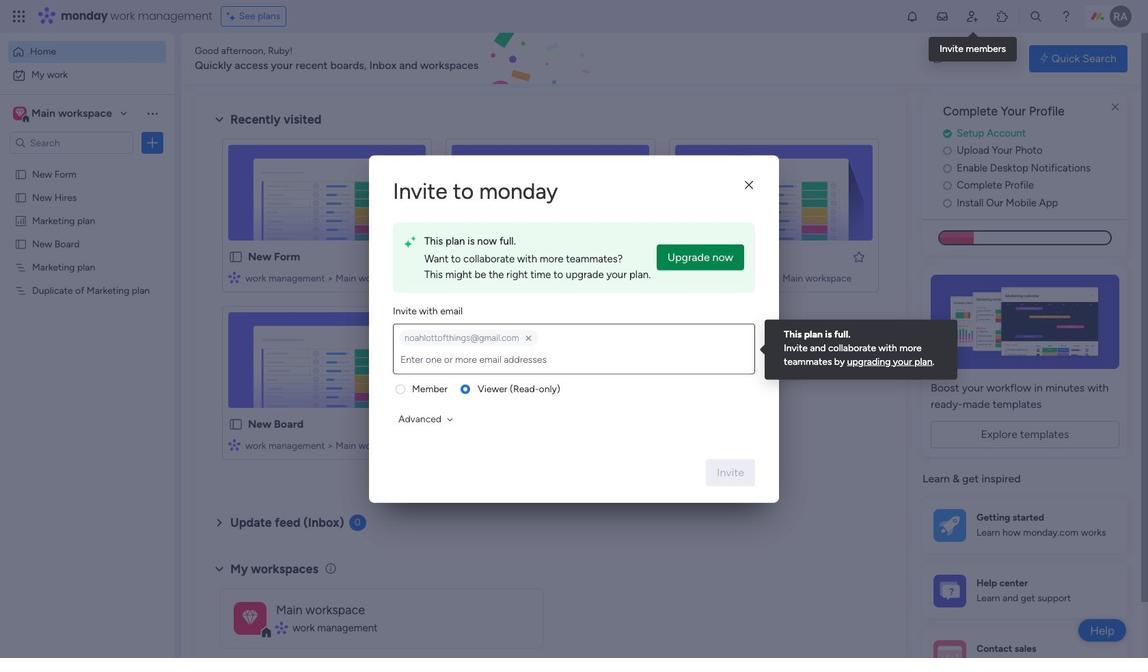 Task type: locate. For each thing, give the bounding box(es) containing it.
open update feed (inbox) image
[[211, 515, 228, 531]]

2 vertical spatial option
[[0, 162, 174, 164]]

circle o image
[[944, 146, 952, 156], [944, 163, 952, 174], [944, 181, 952, 191]]

notifications image
[[906, 10, 920, 23]]

1 vertical spatial add to favorites image
[[405, 417, 419, 431]]

quick search results list box
[[211, 128, 890, 477]]

close image
[[745, 180, 754, 191]]

0 vertical spatial component image
[[452, 271, 464, 283]]

public board image
[[14, 237, 27, 250], [452, 250, 467, 265], [676, 250, 691, 265], [228, 417, 243, 432]]

ruby anderson image
[[1110, 5, 1132, 27]]

search everything image
[[1030, 10, 1043, 23]]

templates image image
[[935, 275, 1116, 369]]

option
[[8, 41, 166, 63], [8, 64, 166, 86], [0, 162, 174, 164]]

add to favorites image
[[405, 250, 419, 264], [405, 417, 419, 431]]

component image
[[228, 271, 241, 283], [676, 271, 688, 283], [276, 622, 288, 635]]

1 circle o image from the top
[[944, 146, 952, 156]]

2 vertical spatial circle o image
[[944, 181, 952, 191]]

0 vertical spatial circle o image
[[944, 146, 952, 156]]

dapulse x slim image
[[1108, 99, 1124, 116]]

1 add to favorites image from the top
[[405, 250, 419, 264]]

invite members image
[[966, 10, 980, 23]]

0 vertical spatial add to favorites image
[[405, 250, 419, 264]]

Search in workspace field
[[29, 135, 114, 151]]

component image
[[452, 271, 464, 283], [228, 439, 241, 451]]

workspace image
[[13, 106, 27, 121]]

2 vertical spatial public board image
[[228, 250, 243, 265]]

2 add to favorites image from the top
[[405, 417, 419, 431]]

0 horizontal spatial component image
[[228, 439, 241, 451]]

public board image
[[14, 168, 27, 181], [14, 191, 27, 204], [228, 250, 243, 265]]

list box
[[0, 160, 174, 487]]

1 vertical spatial public board image
[[14, 191, 27, 204]]

1 vertical spatial circle o image
[[944, 163, 952, 174]]

upgrade stars new image
[[404, 233, 416, 252]]

workspace image
[[15, 106, 24, 121], [234, 602, 267, 635], [242, 606, 258, 631]]

1 vertical spatial component image
[[228, 439, 241, 451]]

select product image
[[12, 10, 26, 23]]

3 circle o image from the top
[[944, 181, 952, 191]]

0 vertical spatial public board image
[[14, 168, 27, 181]]

help image
[[1060, 10, 1074, 23]]

add to favorites image
[[853, 250, 866, 264]]

2 circle o image from the top
[[944, 163, 952, 174]]



Task type: describe. For each thing, give the bounding box(es) containing it.
remove noahlottofthings@gmail.com image
[[526, 335, 532, 342]]

circle o image
[[944, 198, 952, 208]]

v2 bolt switch image
[[1041, 51, 1049, 66]]

1 horizontal spatial component image
[[276, 622, 288, 635]]

help center element
[[923, 564, 1128, 619]]

add to favorites image for component image to the left
[[405, 417, 419, 431]]

v2 user feedback image
[[934, 51, 944, 66]]

close my workspaces image
[[211, 561, 228, 578]]

0 element
[[349, 515, 366, 531]]

2 horizontal spatial component image
[[676, 271, 688, 283]]

contact sales element
[[923, 630, 1128, 658]]

Enter one or more email addresses text field
[[397, 347, 752, 374]]

update feed image
[[936, 10, 950, 23]]

see plans image
[[227, 9, 239, 24]]

close recently visited image
[[211, 111, 228, 128]]

1 horizontal spatial component image
[[452, 271, 464, 283]]

1 vertical spatial option
[[8, 64, 166, 86]]

check circle image
[[944, 128, 952, 139]]

0 vertical spatial option
[[8, 41, 166, 63]]

0 horizontal spatial component image
[[228, 271, 241, 283]]

add to favorites image for left component icon
[[405, 250, 419, 264]]

public dashboard image
[[14, 214, 27, 227]]

getting started element
[[923, 498, 1128, 553]]

workspace selection element
[[13, 105, 114, 123]]

angle down image
[[447, 415, 453, 425]]

monday marketplace image
[[996, 10, 1010, 23]]



Task type: vqa. For each thing, say whether or not it's contained in the screenshot.
Terry Turtle icon
no



